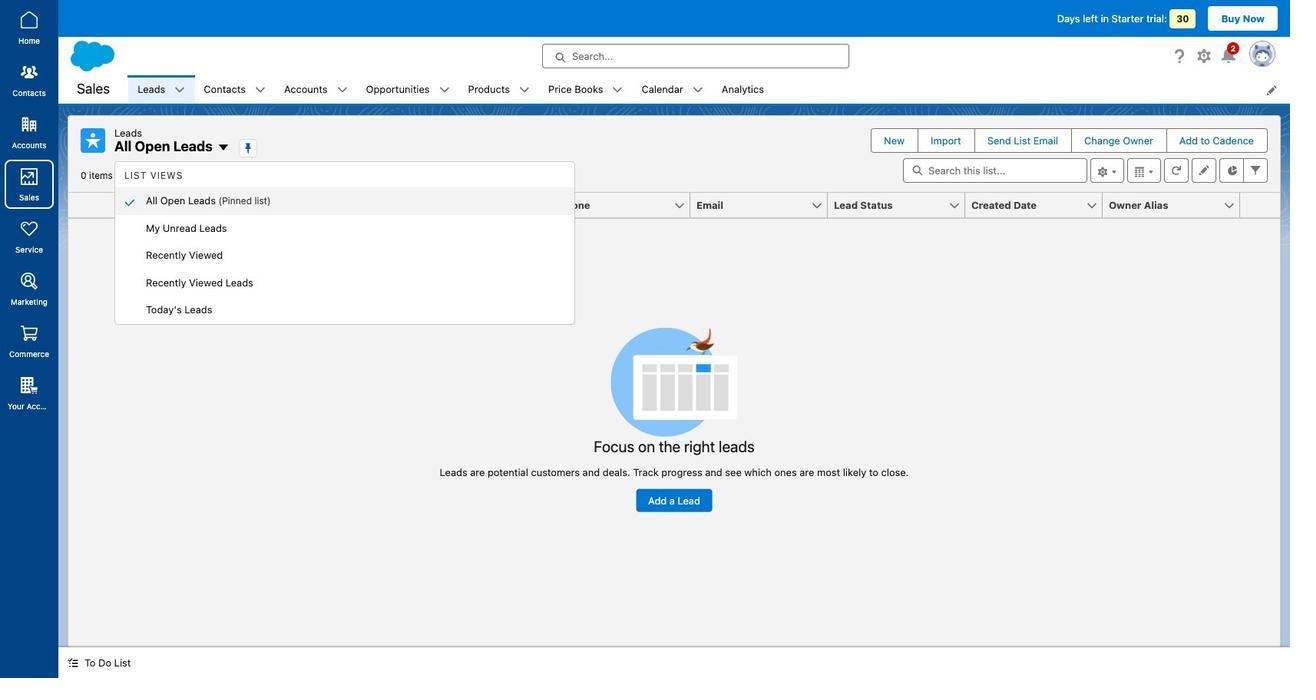 Task type: describe. For each thing, give the bounding box(es) containing it.
text default image for 2nd list item from the left
[[255, 85, 266, 96]]

action image
[[1241, 193, 1281, 217]]

4 list item from the left
[[357, 75, 459, 104]]

status inside all open leads|leads|list view 'element'
[[440, 328, 909, 512]]

lead status element
[[828, 193, 975, 218]]

7 list item from the left
[[633, 75, 713, 104]]

text default image for 7th list item from the left
[[693, 85, 704, 96]]

item number element
[[68, 193, 114, 218]]

owner alias element
[[1103, 193, 1250, 218]]

name element
[[139, 193, 287, 218]]

text default image for 4th list item
[[439, 85, 450, 96]]

item number image
[[68, 193, 114, 217]]

3 list item from the left
[[275, 75, 357, 104]]

6 list item from the left
[[539, 75, 633, 104]]

2 list item from the left
[[195, 75, 275, 104]]

text default image for 7th list item from right
[[175, 85, 185, 96]]



Task type: vqa. For each thing, say whether or not it's contained in the screenshot.
second list item
yes



Task type: locate. For each thing, give the bounding box(es) containing it.
text default image for second list item from the right
[[613, 85, 624, 96]]

text default image inside all open leads|leads|list view 'element'
[[217, 142, 230, 154]]

list item
[[129, 75, 195, 104], [195, 75, 275, 104], [275, 75, 357, 104], [357, 75, 459, 104], [459, 75, 539, 104], [539, 75, 633, 104], [633, 75, 713, 104]]

Search All Open Leads list view. search field
[[904, 158, 1088, 183]]

company element
[[278, 193, 425, 218]]

0 horizontal spatial text default image
[[175, 85, 185, 96]]

text default image for third list item from right
[[519, 85, 530, 96]]

email element
[[691, 193, 838, 218]]

all open leads|leads|list view element
[[68, 115, 1282, 648]]

1 horizontal spatial text default image
[[255, 85, 266, 96]]

text default image
[[175, 85, 185, 96], [255, 85, 266, 96], [693, 85, 704, 96]]

status
[[440, 328, 909, 512]]

1 text default image from the left
[[175, 85, 185, 96]]

2 horizontal spatial text default image
[[693, 85, 704, 96]]

text default image
[[337, 85, 348, 96], [439, 85, 450, 96], [519, 85, 530, 96], [613, 85, 624, 96], [217, 142, 230, 154], [68, 658, 78, 669]]

3 text default image from the left
[[693, 85, 704, 96]]

all open leads status
[[81, 170, 358, 181]]

leads | list views list box
[[115, 164, 575, 324]]

2 text default image from the left
[[255, 85, 266, 96]]

state/province element
[[416, 193, 562, 218]]

phone element
[[553, 193, 700, 218]]

text default image for 3rd list item
[[337, 85, 348, 96]]

cell
[[114, 193, 139, 218]]

cell inside all open leads|leads|list view 'element'
[[114, 193, 139, 218]]

action element
[[1241, 193, 1281, 218]]

list
[[129, 75, 1291, 104]]

created date element
[[966, 193, 1113, 218]]

5 list item from the left
[[459, 75, 539, 104]]

1 list item from the left
[[129, 75, 195, 104]]



